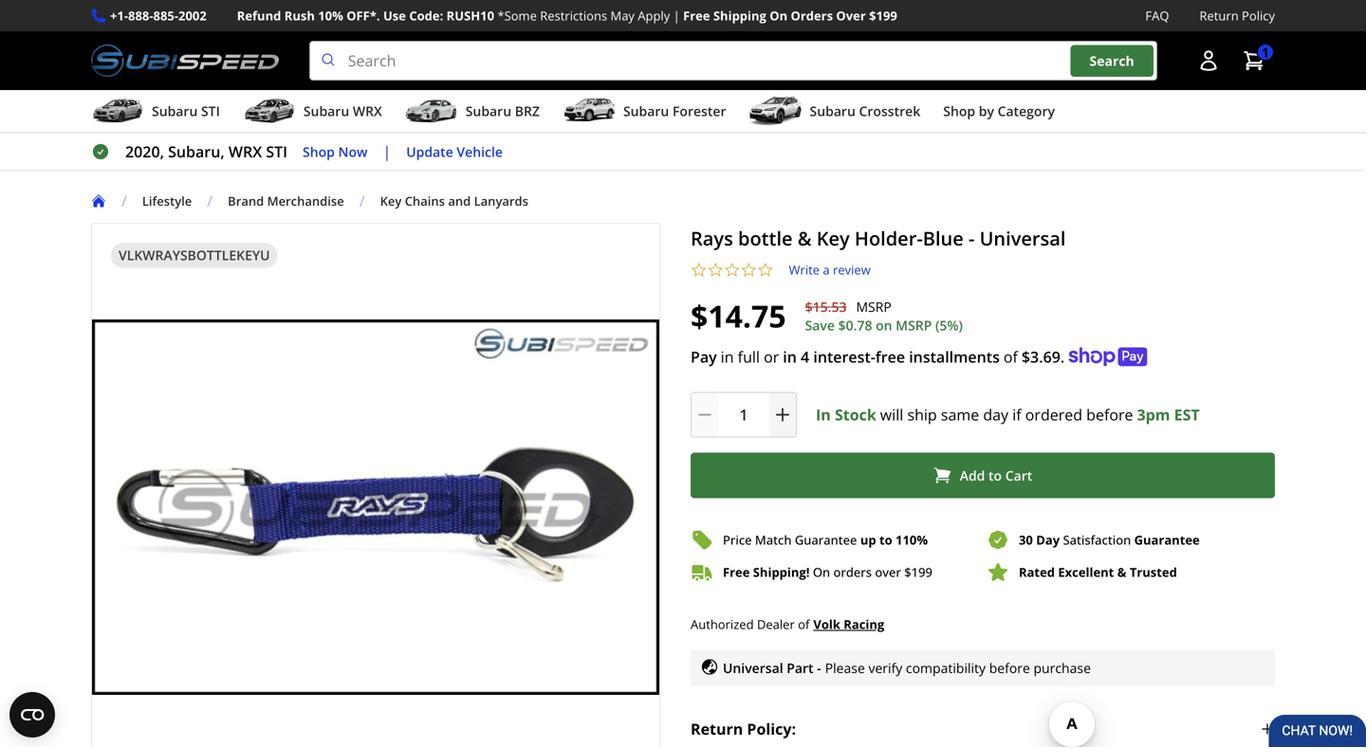 Task type: describe. For each thing, give the bounding box(es) containing it.
policy:
[[747, 719, 796, 740]]

1 horizontal spatial on
[[813, 564, 830, 581]]

faq link
[[1146, 6, 1169, 26]]

0 vertical spatial free
[[683, 7, 710, 24]]

full
[[738, 347, 760, 367]]

0 vertical spatial of
[[1004, 347, 1018, 367]]

199
[[911, 564, 933, 581]]

subaru brz button
[[405, 94, 540, 132]]

(5%)
[[935, 317, 963, 335]]

shipping!
[[753, 564, 810, 581]]

subaru crosstrek button
[[749, 94, 921, 132]]

brand
[[228, 193, 264, 210]]

& for excellent
[[1117, 564, 1127, 581]]

a subaru sti thumbnail image image
[[91, 97, 144, 125]]

volk racing link
[[813, 614, 885, 635]]

rays bottle & key holder-blue - universal
[[691, 225, 1066, 252]]

1 empty star image from the left
[[707, 262, 724, 279]]

crosstrek
[[859, 102, 921, 120]]

key chains and lanyards
[[380, 193, 528, 210]]

2002
[[178, 7, 207, 24]]

and
[[448, 193, 471, 210]]

4
[[801, 347, 810, 367]]

0 horizontal spatial key
[[380, 193, 402, 210]]

$15.53 msrp save $0.78 on msrp (5%)
[[805, 298, 963, 335]]

return policy
[[1200, 7, 1275, 24]]

subaru for subaru brz
[[466, 102, 511, 120]]

same
[[941, 405, 979, 425]]

over
[[875, 564, 901, 581]]

1 vertical spatial universal
[[723, 659, 783, 677]]

1 guarantee from the left
[[795, 532, 857, 549]]

rated
[[1019, 564, 1055, 581]]

faq
[[1146, 7, 1169, 24]]

subaru wrx button
[[243, 94, 382, 132]]

shop for shop by category
[[943, 102, 975, 120]]

satisfaction
[[1063, 532, 1131, 549]]

add to cart
[[960, 467, 1033, 485]]

subaru crosstrek
[[810, 102, 921, 120]]

*some
[[498, 7, 537, 24]]

holder-
[[855, 225, 923, 252]]

.
[[1061, 347, 1065, 367]]

3 empty star image from the left
[[757, 262, 774, 279]]

racing
[[844, 616, 885, 633]]

return for return policy:
[[691, 719, 743, 740]]

888-
[[128, 7, 153, 24]]

$3.69
[[1022, 347, 1061, 367]]

authorized dealer of volk racing
[[691, 616, 885, 633]]

subaru forester
[[623, 102, 726, 120]]

1 horizontal spatial key
[[817, 225, 850, 252]]

$199
[[869, 7, 897, 24]]

search button
[[1071, 45, 1154, 77]]

increment image
[[773, 406, 792, 425]]

day
[[1036, 532, 1060, 549]]

category
[[998, 102, 1055, 120]]

pay
[[691, 347, 717, 367]]

1 vertical spatial -
[[817, 659, 821, 677]]

subaru sti
[[152, 102, 220, 120]]

trusted
[[1130, 564, 1177, 581]]

1 in from the left
[[721, 347, 734, 367]]

open widget image
[[9, 693, 55, 738]]

0 vertical spatial on
[[770, 7, 788, 24]]

/ for key chains and lanyards
[[359, 191, 365, 211]]

+1-
[[110, 7, 128, 24]]

purchase
[[1034, 659, 1091, 677]]

$14.75
[[691, 296, 786, 337]]

lifestyle
[[142, 193, 192, 210]]

cart
[[1005, 467, 1033, 485]]

by
[[979, 102, 994, 120]]

subaru for subaru wrx
[[303, 102, 349, 120]]

search input field
[[309, 41, 1158, 81]]

decrement image
[[695, 406, 714, 425]]

up
[[860, 532, 876, 549]]

1 empty star image from the left
[[691, 262, 707, 279]]

search
[[1090, 52, 1135, 70]]

0 horizontal spatial before
[[989, 659, 1030, 677]]

lifestyle link down '2020,'
[[142, 193, 192, 210]]

0 vertical spatial |
[[673, 7, 680, 24]]

subaru for subaru forester
[[623, 102, 669, 120]]

subaru brz
[[466, 102, 540, 120]]

a subaru crosstrek thumbnail image image
[[749, 97, 802, 125]]

885-
[[153, 7, 178, 24]]

rush
[[284, 7, 315, 24]]

rush10
[[447, 7, 494, 24]]

/ for lifestyle
[[121, 191, 127, 211]]

over
[[836, 7, 866, 24]]

use
[[383, 7, 406, 24]]

brand merchandise
[[228, 193, 344, 210]]

wrx inside "dropdown button"
[[353, 102, 382, 120]]

add
[[960, 467, 985, 485]]

2020,
[[125, 141, 164, 162]]

if
[[1013, 405, 1021, 425]]

part
[[787, 659, 814, 677]]

shop pay image
[[1069, 348, 1147, 367]]

return policy:
[[691, 719, 796, 740]]

free
[[876, 347, 905, 367]]

update vehicle
[[406, 143, 503, 161]]

a subaru forester thumbnail image image
[[563, 97, 616, 125]]

authorized
[[691, 616, 754, 633]]

0 horizontal spatial msrp
[[856, 298, 892, 316]]

a
[[823, 262, 830, 279]]

0 vertical spatial -
[[969, 225, 975, 252]]

chains
[[405, 193, 445, 210]]

forester
[[673, 102, 726, 120]]

1 button
[[1233, 42, 1275, 80]]

may
[[611, 7, 635, 24]]

$
[[904, 564, 911, 581]]



Task type: locate. For each thing, give the bounding box(es) containing it.
refund rush 10% off*. use code: rush10 *some restrictions may apply | free shipping on orders over $199
[[237, 7, 897, 24]]

on
[[876, 317, 892, 335]]

wrx up now
[[353, 102, 382, 120]]

2 subaru from the left
[[303, 102, 349, 120]]

0 horizontal spatial guarantee
[[795, 532, 857, 549]]

universal part - please verify compatibility before purchase
[[723, 659, 1091, 677]]

brz
[[515, 102, 540, 120]]

update
[[406, 143, 453, 161]]

1 horizontal spatial to
[[989, 467, 1002, 485]]

to right up
[[880, 532, 893, 549]]

of left $3.69
[[1004, 347, 1018, 367]]

shop now link
[[303, 141, 368, 163]]

compatibility
[[906, 659, 986, 677]]

empty star image down rays in the right of the page
[[707, 262, 724, 279]]

free right the apply
[[683, 7, 710, 24]]

1 subaru from the left
[[152, 102, 198, 120]]

subaru sti button
[[91, 94, 220, 132]]

subaru left forester
[[623, 102, 669, 120]]

1 horizontal spatial empty star image
[[724, 262, 741, 279]]

key up write a review
[[817, 225, 850, 252]]

0 horizontal spatial of
[[798, 616, 810, 633]]

0 horizontal spatial empty star image
[[707, 262, 724, 279]]

1 vertical spatial shop
[[303, 143, 335, 161]]

0 horizontal spatial &
[[798, 225, 812, 252]]

0 vertical spatial shop
[[943, 102, 975, 120]]

0 horizontal spatial free
[[683, 7, 710, 24]]

0 horizontal spatial on
[[770, 7, 788, 24]]

1 vertical spatial return
[[691, 719, 743, 740]]

1 vertical spatial before
[[989, 659, 1030, 677]]

1 horizontal spatial -
[[969, 225, 975, 252]]

/ for brand merchandise
[[207, 191, 213, 211]]

shop left by
[[943, 102, 975, 120]]

3 subaru from the left
[[466, 102, 511, 120]]

a subaru wrx thumbnail image image
[[243, 97, 296, 125]]

1 horizontal spatial empty star image
[[741, 262, 757, 279]]

review
[[833, 262, 871, 279]]

write
[[789, 262, 820, 279]]

0 vertical spatial key
[[380, 193, 402, 210]]

subaru
[[152, 102, 198, 120], [303, 102, 349, 120], [466, 102, 511, 120], [623, 102, 669, 120], [810, 102, 856, 120]]

a subaru brz thumbnail image image
[[405, 97, 458, 125]]

update vehicle button
[[406, 141, 503, 163]]

1 vertical spatial on
[[813, 564, 830, 581]]

30 day satisfaction guarantee
[[1019, 532, 1200, 549]]

1 horizontal spatial universal
[[980, 225, 1066, 252]]

1 vertical spatial of
[[798, 616, 810, 633]]

0 horizontal spatial shop
[[303, 143, 335, 161]]

ordered
[[1025, 405, 1083, 425]]

guarantee up the trusted
[[1134, 532, 1200, 549]]

msrp up on
[[856, 298, 892, 316]]

now
[[338, 143, 368, 161]]

0 horizontal spatial /
[[121, 191, 127, 211]]

or
[[764, 347, 779, 367]]

2 empty star image from the left
[[741, 262, 757, 279]]

1 horizontal spatial msrp
[[896, 317, 932, 335]]

1 horizontal spatial before
[[1087, 405, 1133, 425]]

110%
[[896, 532, 928, 549]]

0 horizontal spatial empty star image
[[691, 262, 707, 279]]

day
[[983, 405, 1009, 425]]

sti
[[201, 102, 220, 120], [266, 141, 288, 162]]

price match guarantee up to 110%
[[723, 532, 928, 549]]

on left orders
[[770, 7, 788, 24]]

free
[[683, 7, 710, 24], [723, 564, 750, 581]]

installments
[[909, 347, 1000, 367]]

1 horizontal spatial /
[[207, 191, 213, 211]]

restrictions
[[540, 7, 607, 24]]

1 horizontal spatial of
[[1004, 347, 1018, 367]]

to inside "button"
[[989, 467, 1002, 485]]

guarantee up the free shipping! on orders over $ 199
[[795, 532, 857, 549]]

return left policy
[[1200, 7, 1239, 24]]

+1-888-885-2002
[[110, 7, 207, 24]]

verify
[[869, 659, 903, 677]]

| right the apply
[[673, 7, 680, 24]]

return policy: button
[[691, 702, 1275, 748]]

2020, subaru, wrx sti
[[125, 141, 288, 162]]

rays
[[691, 225, 733, 252]]

2 horizontal spatial /
[[359, 191, 365, 211]]

return for return policy
[[1200, 7, 1239, 24]]

& up the write
[[798, 225, 812, 252]]

est
[[1174, 405, 1200, 425]]

volk
[[813, 616, 841, 633]]

msrp
[[856, 298, 892, 316], [896, 317, 932, 335]]

subaru inside dropdown button
[[466, 102, 511, 120]]

subaru inside dropdown button
[[152, 102, 198, 120]]

shop inside dropdown button
[[943, 102, 975, 120]]

subaru right a subaru crosstrek thumbnail image
[[810, 102, 856, 120]]

2 horizontal spatial empty star image
[[757, 262, 774, 279]]

wrx
[[353, 102, 382, 120], [229, 141, 262, 162]]

4 subaru from the left
[[623, 102, 669, 120]]

in stock will ship same day if ordered before 3pm est
[[816, 405, 1200, 425]]

10%
[[318, 7, 343, 24]]

0 vertical spatial return
[[1200, 7, 1239, 24]]

subaru left brz
[[466, 102, 511, 120]]

empty star image
[[707, 262, 724, 279], [741, 262, 757, 279]]

1 vertical spatial wrx
[[229, 141, 262, 162]]

return policy link
[[1200, 6, 1275, 26]]

return left policy:
[[691, 719, 743, 740]]

vlkwraysbottlekeyu
[[119, 246, 270, 264]]

- right the blue
[[969, 225, 975, 252]]

shop left now
[[303, 143, 335, 161]]

1 horizontal spatial &
[[1117, 564, 1127, 581]]

home image
[[91, 194, 106, 209]]

universal right the blue
[[980, 225, 1066, 252]]

0 horizontal spatial -
[[817, 659, 821, 677]]

blue
[[923, 225, 964, 252]]

code:
[[409, 7, 443, 24]]

to right "add"
[[989, 467, 1002, 485]]

interest-
[[813, 347, 876, 367]]

0 horizontal spatial sti
[[201, 102, 220, 120]]

add to cart button
[[691, 453, 1275, 499]]

lifestyle link down the subaru, in the top left of the page
[[142, 193, 207, 210]]

& left the trusted
[[1117, 564, 1127, 581]]

| right now
[[383, 141, 391, 162]]

1 vertical spatial free
[[723, 564, 750, 581]]

excellent
[[1058, 564, 1114, 581]]

msrp right on
[[896, 317, 932, 335]]

subaru,
[[168, 141, 225, 162]]

subaru inside dropdown button
[[810, 102, 856, 120]]

0 horizontal spatial to
[[880, 532, 893, 549]]

in left "4"
[[783, 347, 797, 367]]

shop for shop now
[[303, 143, 335, 161]]

subaru forester button
[[563, 94, 726, 132]]

shipping
[[713, 7, 767, 24]]

on left orders at the right
[[813, 564, 830, 581]]

0 horizontal spatial |
[[383, 141, 391, 162]]

lanyards
[[474, 193, 528, 210]]

sti down a subaru wrx thumbnail image
[[266, 141, 288, 162]]

shop now
[[303, 143, 368, 161]]

/ right home image
[[121, 191, 127, 211]]

30
[[1019, 532, 1033, 549]]

2 in from the left
[[783, 347, 797, 367]]

3pm
[[1137, 405, 1170, 425]]

lifestyle link
[[142, 193, 207, 210], [142, 193, 192, 210]]

1 vertical spatial sti
[[266, 141, 288, 162]]

pay in full or in 4 interest-free installments of $3.69 .
[[691, 347, 1065, 367]]

write a review link
[[789, 262, 871, 279]]

shop by category button
[[943, 94, 1055, 132]]

subaru up the subaru, in the top left of the page
[[152, 102, 198, 120]]

of left volk
[[798, 616, 810, 633]]

0 horizontal spatial universal
[[723, 659, 783, 677]]

empty star image
[[691, 262, 707, 279], [724, 262, 741, 279], [757, 262, 774, 279]]

1 horizontal spatial guarantee
[[1134, 532, 1200, 549]]

universal left part
[[723, 659, 783, 677]]

/
[[121, 191, 127, 211], [207, 191, 213, 211], [359, 191, 365, 211]]

& for bottle
[[798, 225, 812, 252]]

sti inside dropdown button
[[201, 102, 220, 120]]

merchandise
[[267, 193, 344, 210]]

dealer
[[757, 616, 795, 633]]

return inside dropdown button
[[691, 719, 743, 740]]

1 horizontal spatial wrx
[[353, 102, 382, 120]]

/ down now
[[359, 191, 365, 211]]

1 vertical spatial key
[[817, 225, 850, 252]]

ship
[[907, 405, 937, 425]]

3 / from the left
[[359, 191, 365, 211]]

of inside authorized dealer of volk racing
[[798, 616, 810, 633]]

1 vertical spatial |
[[383, 141, 391, 162]]

0 vertical spatial before
[[1087, 405, 1133, 425]]

1 horizontal spatial |
[[673, 7, 680, 24]]

1 horizontal spatial in
[[783, 347, 797, 367]]

subaru for subaru crosstrek
[[810, 102, 856, 120]]

subispeed logo image
[[91, 41, 279, 81]]

in
[[816, 405, 831, 425]]

empty star image down bottle
[[741, 262, 757, 279]]

before left "purchase"
[[989, 659, 1030, 677]]

1 / from the left
[[121, 191, 127, 211]]

1 vertical spatial &
[[1117, 564, 1127, 581]]

free down price
[[723, 564, 750, 581]]

0 vertical spatial sti
[[201, 102, 220, 120]]

1 horizontal spatial return
[[1200, 7, 1239, 24]]

return inside "link"
[[1200, 7, 1239, 24]]

0 horizontal spatial wrx
[[229, 141, 262, 162]]

0 vertical spatial to
[[989, 467, 1002, 485]]

before left 3pm
[[1087, 405, 1133, 425]]

wrx down a subaru wrx thumbnail image
[[229, 141, 262, 162]]

0 vertical spatial &
[[798, 225, 812, 252]]

shop
[[943, 102, 975, 120], [303, 143, 335, 161]]

1 horizontal spatial free
[[723, 564, 750, 581]]

button image
[[1197, 49, 1220, 72]]

1 vertical spatial to
[[880, 532, 893, 549]]

- right part
[[817, 659, 821, 677]]

universal
[[980, 225, 1066, 252], [723, 659, 783, 677]]

in left 'full'
[[721, 347, 734, 367]]

subaru up the shop now
[[303, 102, 349, 120]]

None number field
[[691, 392, 797, 438]]

2 guarantee from the left
[[1134, 532, 1200, 549]]

subaru for subaru sti
[[152, 102, 198, 120]]

1 horizontal spatial shop
[[943, 102, 975, 120]]

vehicle
[[457, 143, 503, 161]]

will
[[880, 405, 904, 425]]

2 empty star image from the left
[[724, 262, 741, 279]]

2 / from the left
[[207, 191, 213, 211]]

0 vertical spatial wrx
[[353, 102, 382, 120]]

0 vertical spatial universal
[[980, 225, 1066, 252]]

price
[[723, 532, 752, 549]]

5 subaru from the left
[[810, 102, 856, 120]]

sti up 2020, subaru, wrx sti
[[201, 102, 220, 120]]

/ left brand
[[207, 191, 213, 211]]

0 horizontal spatial in
[[721, 347, 734, 367]]

1 horizontal spatial sti
[[266, 141, 288, 162]]

orders
[[791, 7, 833, 24]]

0 horizontal spatial return
[[691, 719, 743, 740]]

free shipping! on orders over $ 199
[[723, 564, 933, 581]]

key left chains
[[380, 193, 402, 210]]

save
[[805, 317, 835, 335]]

off*.
[[346, 7, 380, 24]]

bottle
[[738, 225, 793, 252]]



Task type: vqa. For each thing, say whether or not it's contained in the screenshot.
$949.41
no



